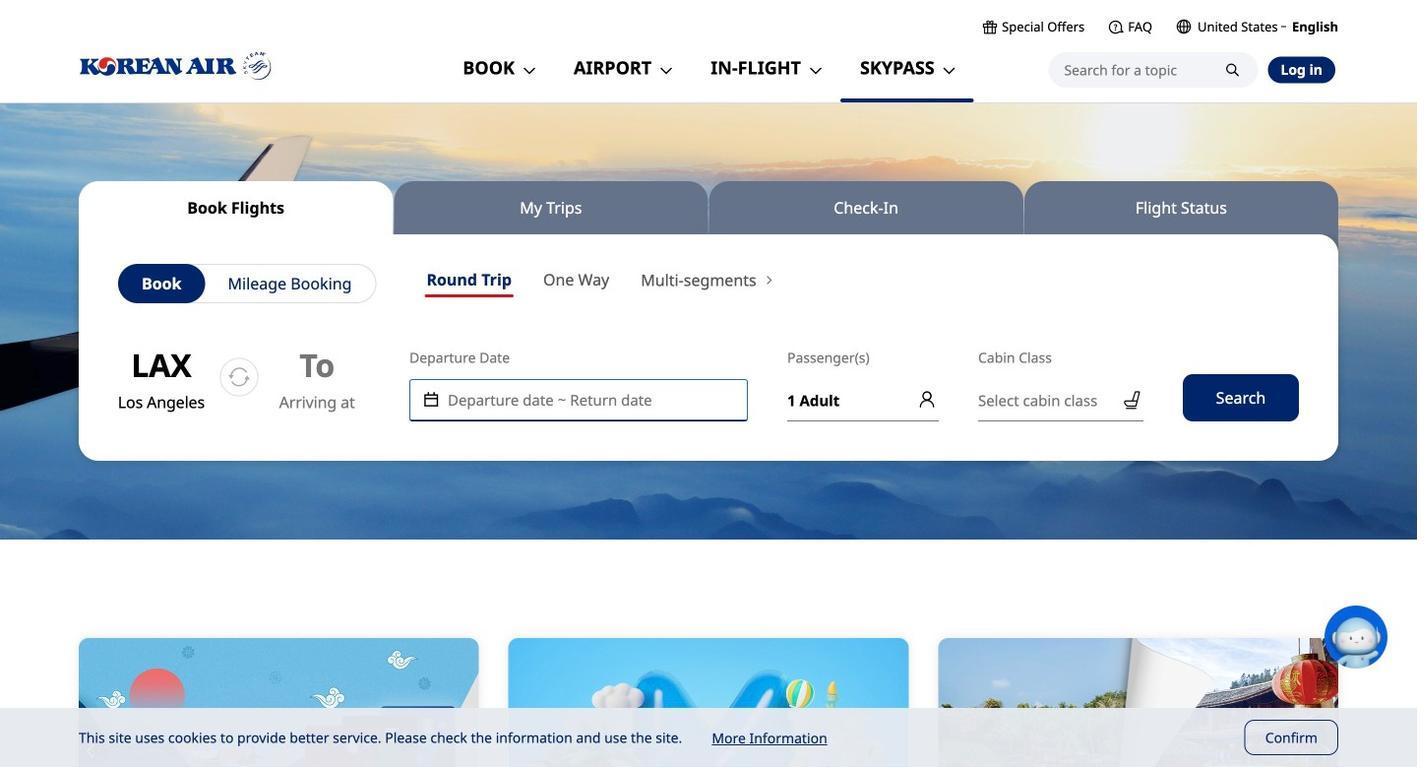 Task type: locate. For each thing, give the bounding box(es) containing it.
booking type group
[[118, 264, 377, 303]]

itinerary type group
[[411, 264, 625, 301]]

tab list
[[79, 181, 1339, 234]]



Task type: vqa. For each thing, say whether or not it's contained in the screenshot.
12:00 Departure, 18:35 Arrival,6h 35m required, GMP stopovers option group
no



